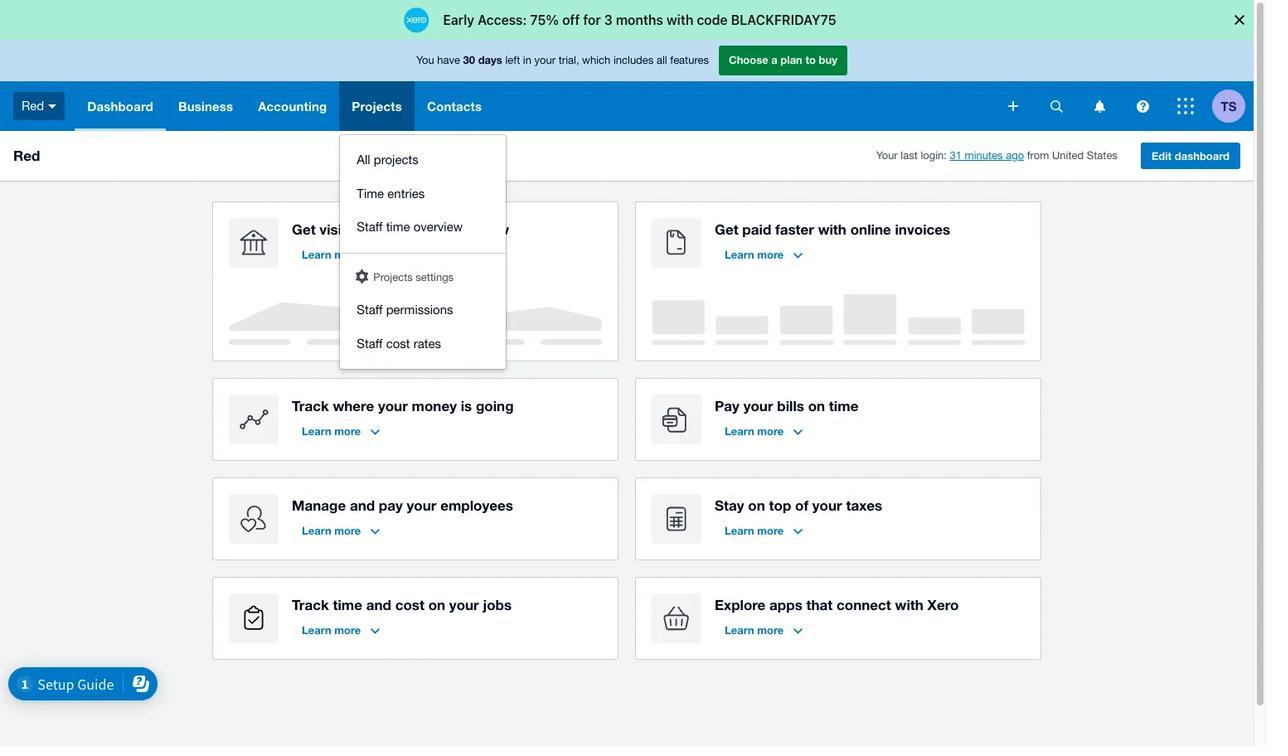 Task type: locate. For each thing, give the bounding box(es) containing it.
on right bills
[[808, 397, 825, 415]]

contacts
[[427, 99, 482, 114]]

faster
[[775, 221, 814, 238]]

0 vertical spatial red
[[22, 98, 44, 113]]

in
[[523, 54, 532, 67]]

projects
[[374, 153, 419, 167]]

learn more button for your
[[715, 418, 813, 445]]

your right the pay
[[744, 397, 773, 415]]

more for your
[[757, 425, 784, 438]]

0 vertical spatial cost
[[386, 336, 410, 350]]

learn more down explore on the right of the page
[[725, 624, 784, 637]]

31
[[950, 149, 962, 162]]

learn more for visibility
[[302, 248, 361, 261]]

more down pay your bills on time
[[757, 425, 784, 438]]

svg image up states
[[1094, 100, 1105, 112]]

staff down staff permissions
[[357, 336, 383, 350]]

0 vertical spatial and
[[350, 497, 375, 514]]

2 vertical spatial on
[[428, 596, 445, 614]]

edit dashboard
[[1152, 149, 1230, 163]]

connect
[[837, 596, 891, 614]]

dashboard
[[87, 99, 153, 114]]

list box containing all projects
[[340, 135, 506, 369]]

learn down stay on the right bottom
[[725, 524, 754, 537]]

projects inside popup button
[[352, 99, 402, 114]]

1 track from the top
[[292, 397, 329, 415]]

learn more button
[[292, 241, 390, 268], [715, 241, 813, 268], [292, 418, 390, 445], [715, 418, 813, 445], [292, 518, 390, 544], [715, 518, 813, 544], [292, 617, 390, 644], [715, 617, 813, 644]]

cost
[[386, 336, 410, 350], [395, 596, 425, 614]]

with right faster
[[818, 221, 847, 238]]

learn more button down where
[[292, 418, 390, 445]]

learn down visibility
[[302, 248, 331, 261]]

group
[[340, 135, 506, 369]]

learn more down paid
[[725, 248, 784, 261]]

0 horizontal spatial on
[[428, 596, 445, 614]]

entries
[[388, 186, 425, 200]]

where
[[333, 397, 374, 415]]

a
[[772, 53, 778, 67]]

svg image left ts
[[1178, 98, 1194, 114]]

more for and
[[334, 524, 361, 537]]

cash
[[445, 221, 477, 238]]

features
[[670, 54, 709, 67]]

your last login: 31 minutes ago from united states
[[876, 149, 1118, 162]]

more down manage
[[334, 524, 361, 537]]

group containing all projects
[[340, 135, 506, 369]]

top
[[769, 497, 791, 514]]

learn down the pay
[[725, 425, 754, 438]]

on left top
[[748, 497, 765, 514]]

more for on
[[757, 524, 784, 537]]

projects right "header" "icon"
[[373, 271, 413, 283]]

with
[[818, 221, 847, 238], [895, 596, 924, 614]]

with left xero in the right of the page
[[895, 596, 924, 614]]

learn more button down paid
[[715, 241, 813, 268]]

learn more button down "apps"
[[715, 617, 813, 644]]

your right pay on the left bottom of page
[[407, 497, 437, 514]]

xero
[[928, 596, 959, 614]]

invoices preview bar graph image
[[652, 294, 1025, 345]]

jobs
[[483, 596, 512, 614]]

manage
[[292, 497, 346, 514]]

staff down "header" "icon"
[[357, 303, 383, 317]]

track right the projects icon
[[292, 596, 329, 614]]

time inside navigation
[[386, 220, 410, 234]]

on
[[808, 397, 825, 415], [748, 497, 765, 514], [428, 596, 445, 614]]

learn down paid
[[725, 248, 754, 261]]

learn more down visibility
[[302, 248, 361, 261]]

learn for time
[[302, 624, 331, 637]]

invoices icon image
[[652, 218, 702, 268]]

learn more button down track time and cost on your jobs
[[292, 617, 390, 644]]

learn down explore on the right of the page
[[725, 624, 754, 637]]

staff for staff permissions
[[357, 303, 383, 317]]

learn more button down visibility
[[292, 241, 390, 268]]

learn
[[302, 248, 331, 261], [725, 248, 754, 261], [302, 425, 331, 438], [725, 425, 754, 438], [302, 524, 331, 537], [725, 524, 754, 537], [302, 624, 331, 637], [725, 624, 754, 637]]

31 minutes ago button
[[950, 149, 1024, 162]]

list box
[[340, 135, 506, 369]]

3 staff from the top
[[357, 336, 383, 350]]

ts
[[1221, 98, 1237, 113]]

learn more for paid
[[725, 248, 784, 261]]

get
[[292, 221, 316, 238], [715, 221, 739, 238]]

of
[[795, 497, 809, 514]]

0 vertical spatial staff
[[357, 220, 383, 234]]

1 vertical spatial track
[[292, 596, 329, 614]]

and
[[350, 497, 375, 514], [366, 596, 391, 614]]

includes
[[614, 54, 654, 67]]

header image
[[356, 269, 369, 283]]

edit dashboard button
[[1141, 143, 1241, 169]]

more down track time and cost on your jobs
[[334, 624, 361, 637]]

business button
[[166, 81, 246, 131]]

1 vertical spatial on
[[748, 497, 765, 514]]

more down top
[[757, 524, 784, 537]]

your right over
[[411, 221, 441, 238]]

0 horizontal spatial time
[[333, 596, 362, 614]]

1 staff from the top
[[357, 220, 383, 234]]

2 horizontal spatial on
[[808, 397, 825, 415]]

1 vertical spatial time
[[829, 397, 859, 415]]

more for visibility
[[334, 248, 361, 261]]

time
[[386, 220, 410, 234], [829, 397, 859, 415], [333, 596, 362, 614]]

2 staff from the top
[[357, 303, 383, 317]]

2 track from the top
[[292, 596, 329, 614]]

staff cost rates
[[357, 336, 441, 350]]

svg image
[[1178, 98, 1194, 114], [1050, 100, 1063, 112], [1094, 100, 1105, 112], [1137, 100, 1149, 112], [48, 104, 57, 108]]

0 horizontal spatial get
[[292, 221, 316, 238]]

svg image right svg icon
[[1050, 100, 1063, 112]]

from
[[1027, 149, 1049, 162]]

projects settings
[[373, 271, 454, 283]]

more
[[334, 248, 361, 261], [757, 248, 784, 261], [334, 425, 361, 438], [757, 425, 784, 438], [334, 524, 361, 537], [757, 524, 784, 537], [334, 624, 361, 637], [757, 624, 784, 637]]

learn more for apps
[[725, 624, 784, 637]]

red
[[22, 98, 44, 113], [13, 147, 40, 164]]

1 vertical spatial staff
[[357, 303, 383, 317]]

1 horizontal spatial get
[[715, 221, 739, 238]]

0 vertical spatial with
[[818, 221, 847, 238]]

navigation
[[75, 81, 997, 369]]

united
[[1052, 149, 1084, 162]]

learn right the projects icon
[[302, 624, 331, 637]]

staff inside 'staff cost rates' link
[[357, 336, 383, 350]]

learn more button down pay your bills on time
[[715, 418, 813, 445]]

invoices
[[895, 221, 951, 238]]

1 horizontal spatial time
[[386, 220, 410, 234]]

on left "jobs"
[[428, 596, 445, 614]]

more down where
[[334, 425, 361, 438]]

learn more button for on
[[715, 518, 813, 544]]

learn more down manage
[[302, 524, 361, 537]]

which
[[582, 54, 611, 67]]

learn right track money icon
[[302, 425, 331, 438]]

learn more
[[302, 248, 361, 261], [725, 248, 784, 261], [302, 425, 361, 438], [725, 425, 784, 438], [302, 524, 361, 537], [725, 524, 784, 537], [302, 624, 361, 637], [725, 624, 784, 637]]

track for track time and cost on your jobs
[[292, 596, 329, 614]]

more down paid
[[757, 248, 784, 261]]

states
[[1087, 149, 1118, 162]]

learn for where
[[302, 425, 331, 438]]

banner containing ts
[[0, 40, 1254, 369]]

days
[[478, 53, 502, 67]]

track left where
[[292, 397, 329, 415]]

learn down manage
[[302, 524, 331, 537]]

get for get paid faster with online invoices
[[715, 221, 739, 238]]

track money icon image
[[229, 395, 279, 445]]

your right in
[[535, 54, 556, 67]]

going
[[476, 397, 514, 415]]

svg image left dashboard
[[48, 104, 57, 108]]

get left paid
[[715, 221, 739, 238]]

banking preview line graph image
[[229, 294, 602, 345]]

dialog
[[0, 0, 1266, 40]]

projects
[[352, 99, 402, 114], [373, 271, 413, 283]]

2 get from the left
[[715, 221, 739, 238]]

learn more button for apps
[[715, 617, 813, 644]]

0 vertical spatial on
[[808, 397, 825, 415]]

0 vertical spatial track
[[292, 397, 329, 415]]

your
[[535, 54, 556, 67], [411, 221, 441, 238], [378, 397, 408, 415], [744, 397, 773, 415], [407, 497, 437, 514], [813, 497, 842, 514], [449, 596, 479, 614]]

dashboard
[[1175, 149, 1230, 163]]

more down visibility
[[334, 248, 361, 261]]

visibility
[[320, 221, 374, 238]]

learn more button for paid
[[715, 241, 813, 268]]

banner
[[0, 40, 1254, 369]]

1 vertical spatial with
[[895, 596, 924, 614]]

staff permissions link
[[340, 294, 506, 327]]

get visibility over your cash flow
[[292, 221, 509, 238]]

navigation inside banner
[[75, 81, 997, 369]]

staff
[[357, 220, 383, 234], [357, 303, 383, 317], [357, 336, 383, 350]]

staff time overview
[[357, 220, 463, 234]]

learn more button down top
[[715, 518, 813, 544]]

navigation containing dashboard
[[75, 81, 997, 369]]

track for track where your money is going
[[292, 397, 329, 415]]

projects up all projects at the top
[[352, 99, 402, 114]]

1 vertical spatial projects
[[373, 271, 413, 283]]

pay your bills on time
[[715, 397, 859, 415]]

track
[[292, 397, 329, 415], [292, 596, 329, 614]]

your right where
[[378, 397, 408, 415]]

more for time
[[334, 624, 361, 637]]

2 vertical spatial staff
[[357, 336, 383, 350]]

2 vertical spatial time
[[333, 596, 362, 614]]

learn more down the pay
[[725, 425, 784, 438]]

1 horizontal spatial with
[[895, 596, 924, 614]]

0 vertical spatial projects
[[352, 99, 402, 114]]

stay on top of your taxes
[[715, 497, 883, 514]]

get left visibility
[[292, 221, 316, 238]]

list box inside navigation
[[340, 135, 506, 369]]

your
[[876, 149, 898, 162]]

time entries link
[[340, 177, 506, 211]]

1 get from the left
[[292, 221, 316, 238]]

learn for your
[[725, 425, 754, 438]]

learn more down where
[[302, 425, 361, 438]]

track where your money is going
[[292, 397, 514, 415]]

employees
[[441, 497, 513, 514]]

learn more down stay on the right bottom
[[725, 524, 784, 537]]

0 vertical spatial time
[[386, 220, 410, 234]]

more down "apps"
[[757, 624, 784, 637]]

staff down the time
[[357, 220, 383, 234]]

learn more down track time and cost on your jobs
[[302, 624, 361, 637]]

learn more button down manage
[[292, 518, 390, 544]]



Task type: describe. For each thing, give the bounding box(es) containing it.
your left "jobs"
[[449, 596, 479, 614]]

learn more for and
[[302, 524, 361, 537]]

explore apps that connect with xero
[[715, 596, 959, 614]]

money
[[412, 397, 457, 415]]

ts button
[[1213, 81, 1254, 131]]

more for apps
[[757, 624, 784, 637]]

learn more button for visibility
[[292, 241, 390, 268]]

you
[[416, 54, 434, 67]]

trial,
[[559, 54, 579, 67]]

group inside navigation
[[340, 135, 506, 369]]

projects for projects settings
[[373, 271, 413, 283]]

staff time overview link
[[340, 211, 506, 244]]

your right of
[[813, 497, 842, 514]]

learn for and
[[302, 524, 331, 537]]

accounting button
[[246, 81, 339, 131]]

choose a plan to buy
[[729, 53, 838, 67]]

track time and cost on your jobs
[[292, 596, 512, 614]]

staff for staff cost rates
[[357, 336, 383, 350]]

projects for projects
[[352, 99, 402, 114]]

login:
[[921, 149, 947, 162]]

learn more for time
[[302, 624, 361, 637]]

to
[[806, 53, 816, 67]]

minutes
[[965, 149, 1003, 162]]

flow
[[481, 221, 509, 238]]

ago
[[1006, 149, 1024, 162]]

more for where
[[334, 425, 361, 438]]

settings
[[416, 271, 454, 283]]

contacts button
[[415, 81, 494, 131]]

learn more for where
[[302, 425, 361, 438]]

get paid faster with online invoices
[[715, 221, 951, 238]]

staff permissions
[[357, 303, 453, 317]]

pay
[[379, 497, 403, 514]]

bills
[[777, 397, 804, 415]]

buy
[[819, 53, 838, 67]]

staff cost rates link
[[340, 327, 506, 361]]

all projects link
[[340, 143, 506, 177]]

30
[[463, 53, 475, 67]]

learn for apps
[[725, 624, 754, 637]]

edit
[[1152, 149, 1172, 163]]

online
[[851, 221, 891, 238]]

all
[[657, 54, 667, 67]]

left
[[505, 54, 520, 67]]

pay
[[715, 397, 740, 415]]

projects icon image
[[229, 594, 279, 644]]

time entries
[[357, 186, 425, 200]]

last
[[901, 149, 918, 162]]

permissions
[[386, 303, 453, 317]]

red button
[[0, 81, 75, 131]]

svg image up edit dashboard button
[[1137, 100, 1149, 112]]

learn more for on
[[725, 524, 784, 537]]

1 horizontal spatial on
[[748, 497, 765, 514]]

choose
[[729, 53, 769, 67]]

banking icon image
[[229, 218, 279, 268]]

1 vertical spatial red
[[13, 147, 40, 164]]

manage and pay your employees
[[292, 497, 513, 514]]

all projects
[[357, 153, 419, 167]]

all
[[357, 153, 370, 167]]

taxes icon image
[[652, 494, 702, 544]]

1 vertical spatial and
[[366, 596, 391, 614]]

time
[[357, 186, 384, 200]]

dashboard link
[[75, 81, 166, 131]]

learn for visibility
[[302, 248, 331, 261]]

apps
[[770, 596, 803, 614]]

learn for paid
[[725, 248, 754, 261]]

time for track time and cost on your jobs
[[333, 596, 362, 614]]

overview
[[414, 220, 463, 234]]

2 horizontal spatial time
[[829, 397, 859, 415]]

rates
[[414, 336, 441, 350]]

learn more button for time
[[292, 617, 390, 644]]

paid
[[743, 221, 772, 238]]

svg image
[[1009, 101, 1018, 111]]

time for staff time overview
[[386, 220, 410, 234]]

your inside the you have 30 days left in your trial, which includes all features
[[535, 54, 556, 67]]

you have 30 days left in your trial, which includes all features
[[416, 53, 709, 67]]

projects button
[[339, 81, 415, 131]]

plan
[[781, 53, 803, 67]]

have
[[437, 54, 460, 67]]

explore
[[715, 596, 766, 614]]

add-ons icon image
[[652, 594, 702, 644]]

accounting
[[258, 99, 327, 114]]

bills icon image
[[652, 395, 702, 445]]

learn for on
[[725, 524, 754, 537]]

over
[[378, 221, 407, 238]]

learn more for your
[[725, 425, 784, 438]]

business
[[178, 99, 233, 114]]

staff for staff time overview
[[357, 220, 383, 234]]

red inside popup button
[[22, 98, 44, 113]]

taxes
[[846, 497, 883, 514]]

learn more button for where
[[292, 418, 390, 445]]

get for get visibility over your cash flow
[[292, 221, 316, 238]]

more for paid
[[757, 248, 784, 261]]

1 vertical spatial cost
[[395, 596, 425, 614]]

learn more button for and
[[292, 518, 390, 544]]

stay
[[715, 497, 744, 514]]

0 horizontal spatial with
[[818, 221, 847, 238]]

that
[[807, 596, 833, 614]]

svg image inside red popup button
[[48, 104, 57, 108]]

is
[[461, 397, 472, 415]]

employees icon image
[[229, 494, 279, 544]]



Task type: vqa. For each thing, say whether or not it's contained in the screenshot.
employees in the left of the page
yes



